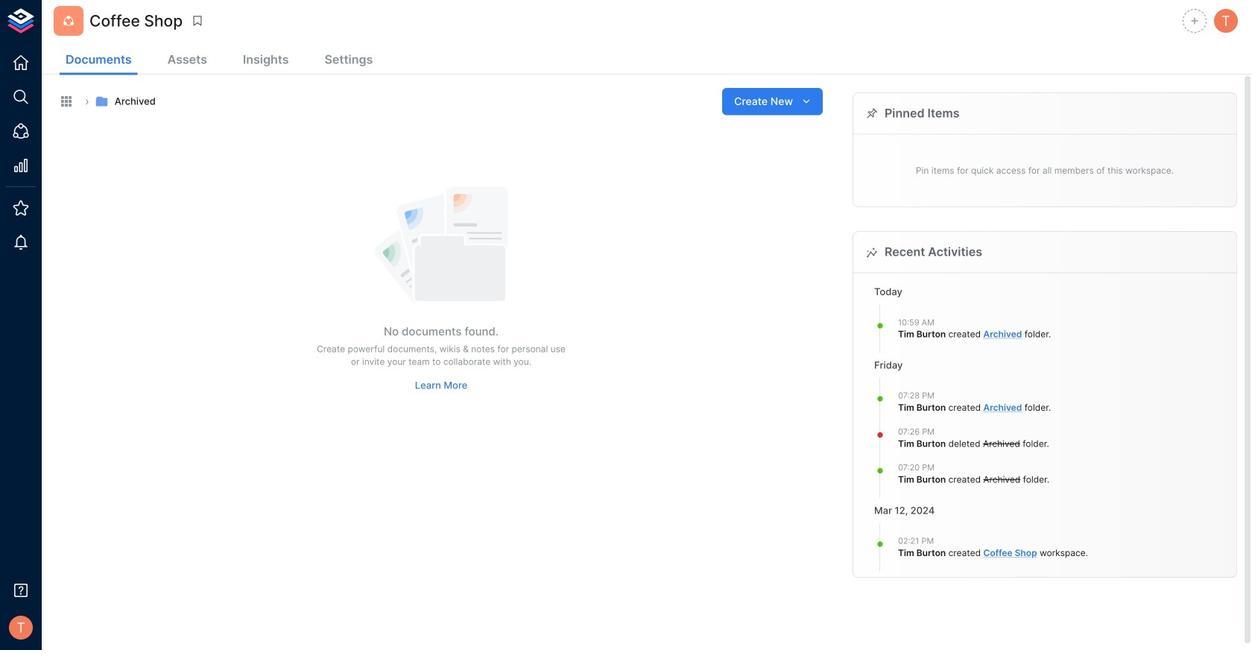 Task type: vqa. For each thing, say whether or not it's contained in the screenshot.
the bottommost Favorite image
no



Task type: describe. For each thing, give the bounding box(es) containing it.
bookmark image
[[191, 14, 204, 28]]



